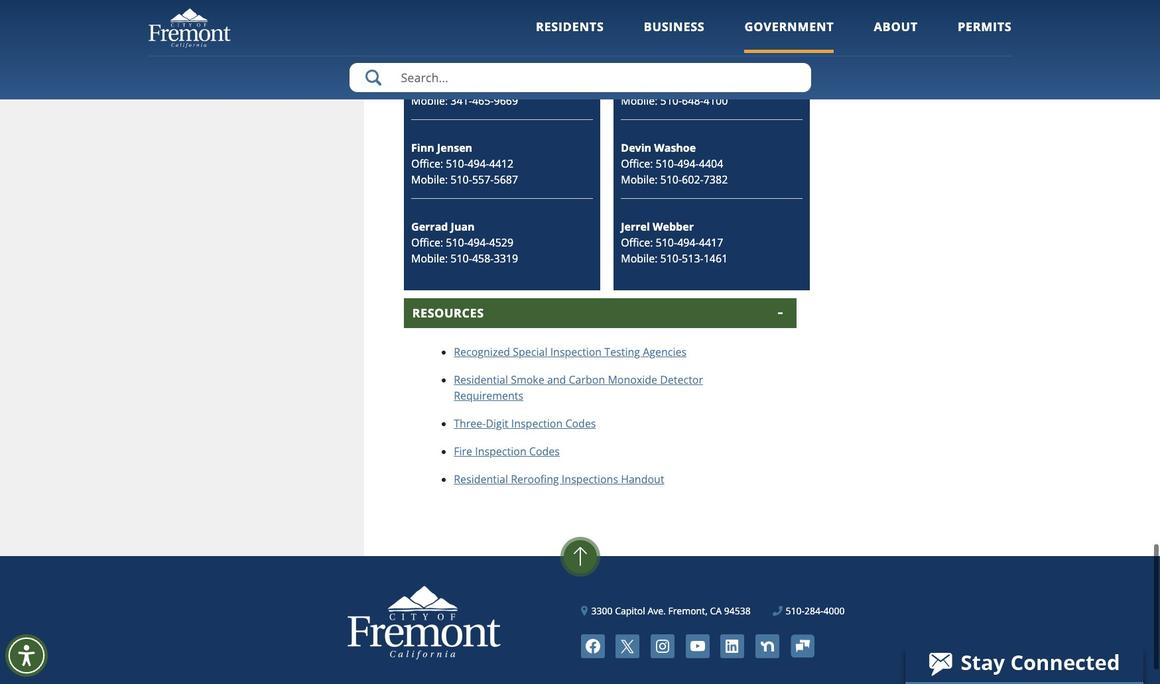 Task type: describe. For each thing, give the bounding box(es) containing it.
Search text field
[[349, 63, 811, 92]]

gerrad juan office: 510-494-4529 mobile: 510-458-3319
[[411, 219, 518, 266]]

4418
[[699, 77, 724, 92]]

lorena gonzalez office: 510-494-4414 mobile: 341-465-9669
[[411, 62, 518, 108]]

510-284-4000
[[786, 605, 845, 618]]

5629
[[494, 14, 518, 29]]

4000
[[824, 605, 845, 618]]

resources
[[412, 305, 484, 321]]

0 horizontal spatial codes
[[529, 444, 560, 459]]

recognized special inspection testing agencies link
[[454, 345, 687, 359]]

1461
[[704, 251, 728, 266]]

residential reroofing inspections handout link
[[454, 472, 665, 487]]

inspection for codes
[[511, 417, 563, 431]]

510- inside the 510-284-4000 link
[[786, 605, 805, 618]]

finn jensen office: 510-494-4412 mobile: 510-557-5687
[[411, 141, 518, 187]]

residents
[[536, 19, 604, 35]]

juan
[[451, 219, 475, 234]]

mobile: for gerrad
[[411, 251, 448, 266]]

office: for devin
[[621, 156, 653, 171]]

465-
[[472, 93, 494, 108]]

494- for 557-
[[468, 156, 489, 171]]

scott
[[621, 62, 648, 76]]

jensen
[[437, 141, 473, 155]]

7382
[[704, 172, 728, 187]]

602-
[[682, 172, 704, 187]]

devin
[[621, 141, 652, 155]]

fire inspection codes
[[454, 444, 560, 459]]

carbon
[[569, 373, 605, 387]]

513-
[[682, 251, 704, 266]]

business
[[644, 19, 705, 35]]

footer fb icon image
[[581, 635, 605, 659]]

permits link
[[958, 19, 1012, 53]]

3300 capitol ave. fremont, ca 94538
[[592, 605, 751, 618]]

footer my icon image
[[791, 635, 815, 659]]

office: for finn
[[411, 156, 443, 171]]

510- inside lorena gonzalez office: 510-494-4414 mobile: 341-465-9669
[[446, 77, 468, 92]]

detector
[[660, 373, 703, 387]]

footer yt icon image
[[686, 635, 710, 659]]

smoke
[[511, 373, 545, 387]]

2 vertical spatial inspection
[[475, 444, 527, 459]]

3319
[[494, 251, 518, 266]]

lorena
[[411, 62, 449, 76]]

capitol
[[615, 605, 646, 618]]

4412
[[489, 156, 514, 171]]

ca
[[710, 605, 722, 618]]

5687
[[494, 172, 518, 187]]

jerrel webber office: 510-494-4417 mobile: 510-513-1461
[[621, 219, 728, 266]]

permits
[[958, 19, 1012, 35]]

mobile: for jerrel
[[621, 251, 658, 266]]

stay connected image
[[906, 646, 1143, 683]]

finn
[[411, 141, 434, 155]]

three-
[[454, 417, 486, 431]]

residential smoke and carbon monoxide detector requirements
[[454, 373, 703, 403]]

mobile: up lorena
[[411, 14, 448, 29]]

washoe
[[654, 141, 696, 155]]

inspections
[[562, 472, 618, 487]]

residents link
[[536, 19, 604, 53]]

footer ig icon image
[[651, 635, 675, 659]]

648- inside scott thompson office: 510-494-4418 mobile: 510-648-4100
[[682, 93, 704, 108]]

510-284-4000 link
[[773, 604, 845, 618]]

mobile: for finn
[[411, 172, 448, 187]]

footer tw icon image
[[616, 635, 640, 659]]

government link
[[745, 19, 834, 53]]

gerrad
[[411, 219, 448, 234]]

mobile: for scott
[[621, 93, 658, 108]]

thompson
[[651, 62, 707, 76]]

fire inspection codes link
[[454, 444, 560, 459]]

business link
[[644, 19, 705, 53]]

special
[[513, 345, 548, 359]]



Task type: vqa. For each thing, say whether or not it's contained in the screenshot.
Scott the Mobile:
yes



Task type: locate. For each thing, give the bounding box(es) containing it.
webber
[[653, 219, 694, 234]]

4100
[[704, 93, 728, 108]]

494- for 465-
[[468, 77, 489, 92]]

2 residential from the top
[[454, 472, 508, 487]]

inspection up carbon
[[551, 345, 602, 359]]

fire
[[454, 444, 472, 459]]

mobile: down gerrad in the left top of the page
[[411, 251, 448, 266]]

mobile: inside the gerrad juan office: 510-494-4529 mobile: 510-458-3319
[[411, 251, 448, 266]]

494- for 458-
[[468, 235, 489, 250]]

494- down gonzalez
[[468, 77, 489, 92]]

recognized
[[454, 345, 510, 359]]

columnusercontrol4 main content
[[397, 0, 817, 517]]

341-
[[451, 93, 472, 108]]

residential reroofing inspections handout
[[454, 472, 665, 487]]

scott thompson office: 510-494-4418 mobile: 510-648-4100
[[621, 62, 728, 108]]

testing
[[605, 345, 640, 359]]

reroofing
[[511, 472, 559, 487]]

government
[[745, 19, 834, 35]]

office: inside devin washoe office: 510-494-4404 mobile: 510-602-7382
[[621, 156, 653, 171]]

office: down devin
[[621, 156, 653, 171]]

3300 capitol ave. fremont, ca 94538 link
[[582, 604, 751, 618]]

codes down residential smoke and carbon monoxide detector requirements link
[[566, 417, 596, 431]]

gonzalez
[[451, 62, 499, 76]]

1 vertical spatial 648-
[[682, 93, 704, 108]]

1 vertical spatial codes
[[529, 444, 560, 459]]

4529
[[489, 235, 514, 250]]

mobile: for lorena
[[411, 93, 448, 108]]

office: down scott
[[621, 77, 653, 92]]

4417
[[699, 235, 724, 250]]

residential smoke and carbon monoxide detector requirements link
[[454, 373, 703, 403]]

494- inside scott thompson office: 510-494-4418 mobile: 510-648-4100
[[678, 77, 699, 92]]

mobile: down devin
[[621, 172, 658, 187]]

mobile: inside lorena gonzalez office: 510-494-4414 mobile: 341-465-9669
[[411, 93, 448, 108]]

494- inside lorena gonzalez office: 510-494-4414 mobile: 341-465-9669
[[468, 77, 489, 92]]

residential
[[454, 373, 508, 387], [454, 472, 508, 487]]

494- for 648-
[[678, 77, 699, 92]]

office: down "jerrel"
[[621, 235, 653, 250]]

digit
[[486, 417, 509, 431]]

mobile: for devin
[[621, 172, 658, 187]]

494- up 557- in the top left of the page
[[468, 156, 489, 171]]

three-digit inspection codes link
[[454, 417, 596, 431]]

agencies
[[643, 345, 687, 359]]

recognized special inspection testing agencies
[[454, 345, 687, 359]]

footer nd icon image
[[756, 635, 780, 659]]

3300
[[592, 605, 613, 618]]

codes
[[566, 417, 596, 431], [529, 444, 560, 459]]

494- down thompson in the top of the page
[[678, 77, 699, 92]]

office: for lorena
[[411, 77, 443, 92]]

494- inside finn jensen office: 510-494-4412 mobile: 510-557-5687
[[468, 156, 489, 171]]

1 vertical spatial inspection
[[511, 417, 563, 431]]

office:
[[411, 77, 443, 92], [621, 77, 653, 92], [411, 156, 443, 171], [621, 156, 653, 171], [411, 235, 443, 250], [621, 235, 653, 250]]

mobile: inside scott thompson office: 510-494-4418 mobile: 510-648-4100
[[621, 93, 658, 108]]

handout
[[621, 472, 665, 487]]

monoxide
[[608, 373, 658, 387]]

mobile: inside finn jensen office: 510-494-4412 mobile: 510-557-5687
[[411, 172, 448, 187]]

inspection right digit
[[511, 417, 563, 431]]

residential up requirements
[[454, 373, 508, 387]]

residential for residential reroofing inspections handout
[[454, 472, 508, 487]]

office: down lorena
[[411, 77, 443, 92]]

mobile: down finn
[[411, 172, 448, 187]]

office: for gerrad
[[411, 235, 443, 250]]

510-
[[451, 14, 472, 29], [661, 14, 682, 29], [446, 77, 468, 92], [656, 77, 678, 92], [661, 93, 682, 108], [446, 156, 468, 171], [656, 156, 678, 171], [451, 172, 472, 187], [661, 172, 682, 187], [446, 235, 468, 250], [656, 235, 678, 250], [451, 251, 472, 266], [661, 251, 682, 266], [786, 605, 805, 618]]

494-
[[468, 77, 489, 92], [678, 77, 699, 92], [468, 156, 489, 171], [678, 156, 699, 171], [468, 235, 489, 250], [678, 235, 699, 250]]

mobile: left 341-
[[411, 93, 448, 108]]

office: down finn
[[411, 156, 443, 171]]

mobile: 510-703-5629
[[411, 14, 518, 29]]

mobile: up scott
[[621, 14, 658, 29]]

residential for residential smoke and carbon monoxide detector requirements
[[454, 373, 508, 387]]

codes up reroofing
[[529, 444, 560, 459]]

office: inside scott thompson office: 510-494-4418 mobile: 510-648-4100
[[621, 77, 653, 92]]

494- for 602-
[[678, 156, 699, 171]]

residential down fire
[[454, 472, 508, 487]]

mobile: down "jerrel"
[[621, 251, 658, 266]]

0 vertical spatial codes
[[566, 417, 596, 431]]

9669
[[494, 93, 518, 108]]

648- up thompson in the top of the page
[[682, 14, 704, 29]]

494- up the "458-"
[[468, 235, 489, 250]]

office: inside "jerrel webber office: 510-494-4417 mobile: 510-513-1461"
[[621, 235, 653, 250]]

footer li icon image
[[721, 635, 745, 659]]

494- inside the gerrad juan office: 510-494-4529 mobile: 510-458-3319
[[468, 235, 489, 250]]

494- inside devin washoe office: 510-494-4404 mobile: 510-602-7382
[[678, 156, 699, 171]]

648- down 4418
[[682, 93, 704, 108]]

inspection down digit
[[475, 444, 527, 459]]

mobile: 510-648-4468
[[621, 14, 728, 29]]

557-
[[472, 172, 494, 187]]

703-
[[472, 14, 494, 29]]

residential inside residential smoke and carbon monoxide detector requirements
[[454, 373, 508, 387]]

494- up the 602-
[[678, 156, 699, 171]]

inspection
[[551, 345, 602, 359], [511, 417, 563, 431], [475, 444, 527, 459]]

494- up 513-
[[678, 235, 699, 250]]

three-digit inspection codes
[[454, 417, 596, 431]]

about
[[874, 19, 918, 35]]

458-
[[472, 251, 494, 266]]

requirements
[[454, 389, 524, 403]]

office: for jerrel
[[621, 235, 653, 250]]

about link
[[874, 19, 918, 53]]

jerrel
[[621, 219, 650, 234]]

0 vertical spatial 648-
[[682, 14, 704, 29]]

1 residential from the top
[[454, 373, 508, 387]]

0 vertical spatial residential
[[454, 373, 508, 387]]

1 horizontal spatial codes
[[566, 417, 596, 431]]

mobile:
[[411, 14, 448, 29], [621, 14, 658, 29], [411, 93, 448, 108], [621, 93, 658, 108], [411, 172, 448, 187], [621, 172, 658, 187], [411, 251, 448, 266], [621, 251, 658, 266]]

office: for scott
[[621, 77, 653, 92]]

fremont,
[[669, 605, 708, 618]]

284-
[[805, 605, 824, 618]]

0 vertical spatial inspection
[[551, 345, 602, 359]]

and
[[547, 373, 566, 387]]

office: inside lorena gonzalez office: 510-494-4414 mobile: 341-465-9669
[[411, 77, 443, 92]]

office: down gerrad in the left top of the page
[[411, 235, 443, 250]]

1 vertical spatial residential
[[454, 472, 508, 487]]

mobile: down scott
[[621, 93, 658, 108]]

648-
[[682, 14, 704, 29], [682, 93, 704, 108]]

ave.
[[648, 605, 666, 618]]

mobile: inside devin washoe office: 510-494-4404 mobile: 510-602-7382
[[621, 172, 658, 187]]

devin washoe office: 510-494-4404 mobile: 510-602-7382
[[621, 141, 728, 187]]

2 648- from the top
[[682, 93, 704, 108]]

4468
[[704, 14, 728, 29]]

office: inside finn jensen office: 510-494-4412 mobile: 510-557-5687
[[411, 156, 443, 171]]

4414
[[489, 77, 514, 92]]

94538
[[724, 605, 751, 618]]

inspection for testing
[[551, 345, 602, 359]]

494- for 513-
[[678, 235, 699, 250]]

4404
[[699, 156, 724, 171]]

mobile: inside "jerrel webber office: 510-494-4417 mobile: 510-513-1461"
[[621, 251, 658, 266]]

494- inside "jerrel webber office: 510-494-4417 mobile: 510-513-1461"
[[678, 235, 699, 250]]

1 648- from the top
[[682, 14, 704, 29]]

office: inside the gerrad juan office: 510-494-4529 mobile: 510-458-3319
[[411, 235, 443, 250]]



